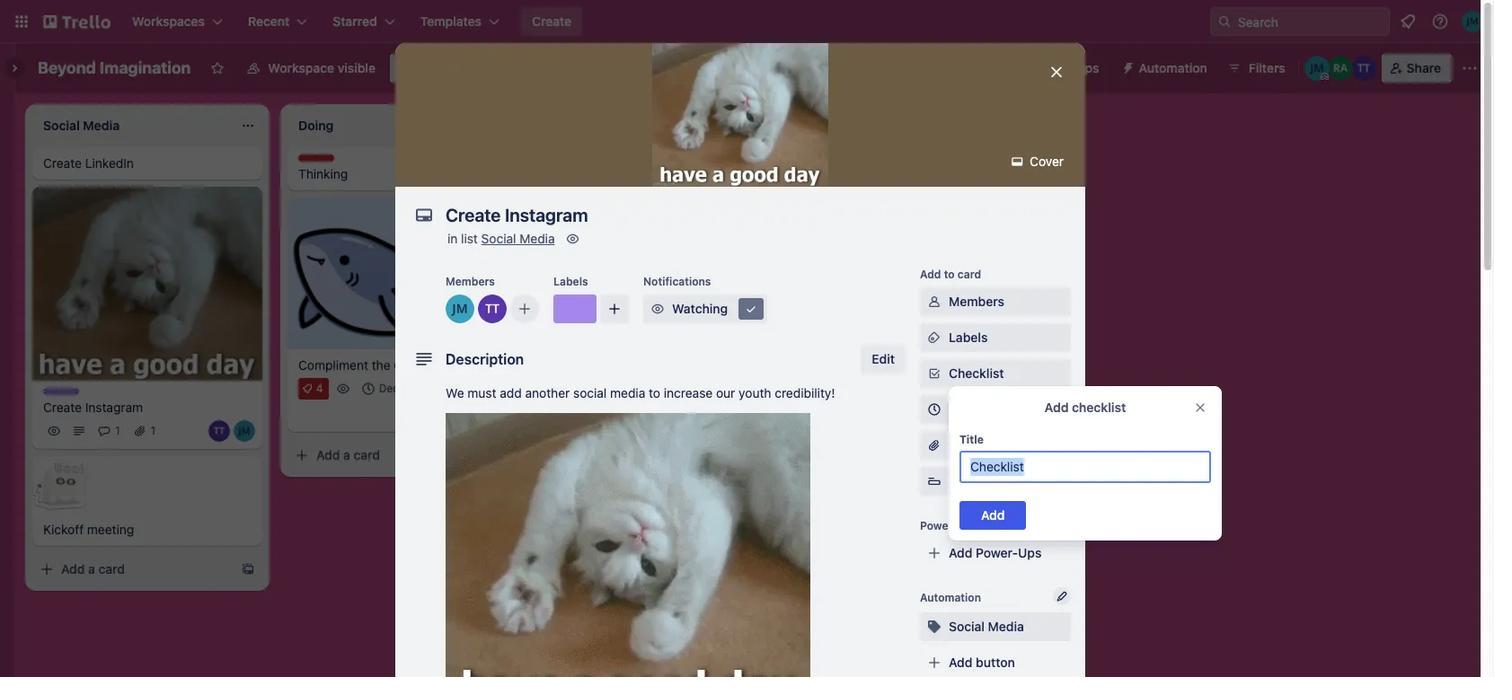 Task type: locate. For each thing, give the bounding box(es) containing it.
beyond
[[38, 58, 96, 77]]

1 vertical spatial terry turtle (terryturtle) image
[[478, 295, 507, 323]]

automation
[[1139, 60, 1207, 75], [920, 591, 981, 605]]

compliment
[[298, 357, 368, 373]]

power-ups inside power-ups button
[[1034, 60, 1099, 75]]

ups down fields
[[1018, 545, 1042, 561]]

workspace visible
[[268, 60, 376, 75]]

0 vertical spatial ups
[[1076, 60, 1099, 75]]

0 vertical spatial create
[[532, 13, 572, 29]]

2 vertical spatial create
[[43, 400, 82, 415]]

in
[[447, 231, 458, 246]]

0 vertical spatial power-
[[1034, 60, 1076, 75]]

sm image right "social media" link
[[564, 230, 582, 248]]

media
[[520, 231, 555, 246], [988, 619, 1024, 634]]

card up 'members' link
[[958, 268, 981, 281]]

members down add to card
[[949, 294, 1004, 309]]

media
[[610, 385, 645, 401]]

social media link
[[481, 231, 555, 246]]

in list social media
[[447, 231, 555, 246]]

filters button
[[1222, 54, 1291, 83]]

0 horizontal spatial members
[[446, 275, 495, 288]]

0 vertical spatial color: purple, title: none image
[[553, 295, 597, 323]]

primary element
[[0, 0, 1494, 43]]

0 vertical spatial social
[[481, 231, 516, 246]]

color: bold red, title: "thoughts" element
[[298, 155, 348, 168]]

0 horizontal spatial media
[[520, 231, 555, 246]]

to
[[944, 268, 955, 281], [649, 385, 660, 401]]

meeting
[[87, 522, 134, 538]]

another
[[850, 116, 896, 131], [525, 385, 570, 401]]

create from template… image
[[241, 563, 255, 577]]

a
[[343, 447, 350, 462], [88, 562, 95, 577]]

0 vertical spatial add a card
[[316, 447, 380, 462]]

jeremy miller (jeremymiller198) image
[[1462, 11, 1483, 32], [1304, 56, 1330, 81], [446, 295, 474, 323]]

0 vertical spatial create from template… image
[[751, 164, 766, 178]]

description
[[446, 351, 524, 367]]

2 vertical spatial jeremy miller (jeremymiller198) image
[[446, 295, 474, 323]]

social
[[481, 231, 516, 246], [949, 619, 985, 634]]

2 horizontal spatial ups
[[1076, 60, 1099, 75]]

add a card button
[[288, 441, 489, 470], [32, 556, 234, 584]]

sm image inside checklist link
[[925, 365, 943, 383]]

add a card for create from template… image's add a card 'button'
[[61, 562, 125, 577]]

automation button
[[1114, 54, 1218, 83]]

1 horizontal spatial another
[[850, 116, 896, 131]]

create linkedin link
[[43, 155, 252, 173]]

color: purple, title: none image
[[553, 295, 597, 323], [43, 389, 79, 396]]

1 horizontal spatial list
[[899, 116, 917, 131]]

have\_a\_good\_day.gif image
[[446, 413, 810, 677]]

0 vertical spatial media
[[520, 231, 555, 246]]

create inside create instagram link
[[43, 400, 82, 415]]

2 vertical spatial ups
[[1018, 545, 1042, 561]]

add a card down kickoff meeting
[[61, 562, 125, 577]]

0 vertical spatial jeremy miller (jeremymiller198) image
[[1462, 11, 1483, 32]]

1 horizontal spatial add a card
[[316, 447, 380, 462]]

fields
[[998, 474, 1033, 489]]

sm image down add to card
[[925, 293, 943, 311]]

1 horizontal spatial automation
[[1139, 60, 1207, 75]]

2 horizontal spatial power-
[[1034, 60, 1076, 75]]

1 vertical spatial labels
[[949, 330, 988, 345]]

kickoff meeting
[[43, 522, 134, 538]]

1 horizontal spatial power-ups
[[1034, 60, 1099, 75]]

automation left filters button
[[1139, 60, 1207, 75]]

create inside create button
[[532, 13, 572, 29]]

0 horizontal spatial terry turtle (terryturtle) image
[[208, 421, 230, 442]]

0 horizontal spatial add a card
[[61, 562, 125, 577]]

we
[[446, 385, 464, 401]]

create for create
[[532, 13, 572, 29]]

0 vertical spatial card
[[958, 268, 981, 281]]

workspace
[[268, 60, 334, 75]]

add a card
[[316, 447, 380, 462], [61, 562, 125, 577]]

terry turtle (terryturtle) image left add members to card icon
[[478, 295, 507, 323]]

social
[[573, 385, 607, 401]]

0 horizontal spatial list
[[461, 231, 478, 246]]

0 notifications image
[[1397, 11, 1419, 32]]

1 vertical spatial another
[[525, 385, 570, 401]]

ups inside button
[[1076, 60, 1099, 75]]

1 horizontal spatial jeremy miller (jeremymiller198) image
[[464, 403, 485, 425]]

0 vertical spatial another
[[850, 116, 896, 131]]

ups up add power-ups
[[958, 519, 978, 533]]

1 horizontal spatial members
[[949, 294, 1004, 309]]

1 vertical spatial list
[[461, 231, 478, 246]]

labels
[[553, 275, 588, 288], [949, 330, 988, 345]]

0 horizontal spatial add a card button
[[32, 556, 234, 584]]

open information menu image
[[1431, 13, 1449, 31]]

credibility!
[[775, 385, 835, 401]]

kickoff
[[43, 522, 84, 538]]

0 vertical spatial to
[[944, 268, 955, 281]]

sm image inside labels link
[[925, 329, 943, 347]]

0 horizontal spatial jeremy miller (jeremymiller198) image
[[234, 421, 255, 442]]

labels down "social media" link
[[553, 275, 588, 288]]

members
[[446, 275, 495, 288], [949, 294, 1004, 309]]

1 vertical spatial social
[[949, 619, 985, 634]]

list
[[899, 116, 917, 131], [461, 231, 478, 246]]

0 horizontal spatial labels
[[553, 275, 588, 288]]

members down "in"
[[446, 275, 495, 288]]

color: purple, title: none image right add members to card icon
[[553, 295, 597, 323]]

1 vertical spatial sm image
[[925, 293, 943, 311]]

0 horizontal spatial a
[[88, 562, 95, 577]]

linkedin
[[85, 155, 134, 171]]

imagination
[[100, 58, 191, 77]]

sm image inside automation button
[[1114, 54, 1139, 79]]

card down meeting
[[98, 562, 125, 577]]

social right "in"
[[481, 231, 516, 246]]

0 horizontal spatial power-
[[920, 519, 958, 533]]

0 horizontal spatial another
[[525, 385, 570, 401]]

add a card button down kickoff meeting link
[[32, 556, 234, 584]]

jeremy miller (jeremymiller198) image
[[464, 403, 485, 425], [234, 421, 255, 442]]

search image
[[1217, 14, 1232, 29]]

0 horizontal spatial card
[[98, 562, 125, 577]]

checklist
[[949, 366, 1004, 381]]

kickoff meeting link
[[43, 521, 252, 539]]

power-ups
[[1034, 60, 1099, 75], [920, 519, 978, 533]]

add
[[500, 385, 522, 401]]

0 vertical spatial members
[[446, 275, 495, 288]]

1 vertical spatial ups
[[958, 519, 978, 533]]

to up 'members' link
[[944, 268, 955, 281]]

automation up social media
[[920, 591, 981, 605]]

1 vertical spatial power-ups
[[920, 519, 978, 533]]

social up add button
[[949, 619, 985, 634]]

power-
[[1034, 60, 1076, 75], [920, 519, 958, 533], [976, 545, 1018, 561]]

add inside button
[[823, 116, 847, 131]]

0 vertical spatial terry turtle (terryturtle) image
[[1351, 56, 1376, 81]]

0 vertical spatial list
[[899, 116, 917, 131]]

1 horizontal spatial color: purple, title: none image
[[553, 295, 597, 323]]

a for the leftmost create from template… icon's add a card 'button'
[[343, 447, 350, 462]]

filters
[[1249, 60, 1285, 75]]

0 horizontal spatial to
[[649, 385, 660, 401]]

Title text field
[[960, 451, 1211, 483]]

create inside create linkedin link
[[43, 155, 82, 171]]

1 up terry turtle (terryturtle) image
[[444, 382, 449, 395]]

1 vertical spatial members
[[949, 294, 1004, 309]]

0 horizontal spatial automation
[[920, 591, 981, 605]]

1 horizontal spatial card
[[354, 447, 380, 462]]

1 vertical spatial a
[[88, 562, 95, 577]]

list inside button
[[899, 116, 917, 131]]

0 horizontal spatial color: purple, title: none image
[[43, 389, 79, 396]]

sm image inside 'members' link
[[925, 293, 943, 311]]

jeremy miller (jeremymiller198) image up description
[[446, 295, 474, 323]]

terry turtle (terryturtle) image
[[1351, 56, 1376, 81], [478, 295, 507, 323], [208, 421, 230, 442]]

sm image for automation button
[[1114, 54, 1139, 79]]

1 vertical spatial add a card button
[[32, 556, 234, 584]]

jeremy miller (jeremymiller198) image down search field
[[1304, 56, 1330, 81]]

2 horizontal spatial terry turtle (terryturtle) image
[[1351, 56, 1376, 81]]

1 vertical spatial card
[[354, 447, 380, 462]]

card down the dec 31 checkbox
[[354, 447, 380, 462]]

0 vertical spatial automation
[[1139, 60, 1207, 75]]

1 horizontal spatial social
[[949, 619, 985, 634]]

2 vertical spatial terry turtle (terryturtle) image
[[208, 421, 230, 442]]

compliment the chef
[[298, 357, 422, 373]]

add a card button down the dec 31 checkbox
[[288, 441, 489, 470]]

compliment the chef link
[[298, 356, 507, 374]]

1 vertical spatial create
[[43, 155, 82, 171]]

create from template… image
[[751, 164, 766, 178], [496, 448, 510, 462]]

0 vertical spatial power-ups
[[1034, 60, 1099, 75]]

ruby anderson (rubyanderson7) image
[[489, 403, 510, 425]]

1 vertical spatial to
[[649, 385, 660, 401]]

add a card down 4
[[316, 447, 380, 462]]

1 horizontal spatial add a card button
[[288, 441, 489, 470]]

to right media
[[649, 385, 660, 401]]

ruby anderson (rubyanderson7) image
[[1328, 56, 1353, 81]]

terry turtle (terryturtle) image left share button
[[1351, 56, 1376, 81]]

custom fields button
[[920, 473, 1071, 491]]

0 vertical spatial a
[[343, 447, 350, 462]]

sm image inside 'social media' button
[[925, 618, 943, 636]]

we must add another social media to increase our youth credibility!
[[446, 385, 835, 401]]

1 horizontal spatial ups
[[1018, 545, 1042, 561]]

sm image
[[1114, 54, 1139, 79], [1008, 153, 1026, 171], [649, 300, 667, 318], [742, 300, 760, 318], [925, 329, 943, 347], [925, 618, 943, 636]]

create linkedin
[[43, 155, 134, 171]]

jeremy miller (jeremymiller198) image right 'open information menu' image
[[1462, 11, 1483, 32]]

0 vertical spatial add a card button
[[288, 441, 489, 470]]

a for create from template… image's add a card 'button'
[[88, 562, 95, 577]]

add inside "button"
[[949, 655, 973, 670]]

0 horizontal spatial create from template… image
[[496, 448, 510, 462]]

1
[[444, 382, 449, 395], [480, 382, 485, 395], [115, 424, 120, 438], [151, 424, 156, 438]]

1 horizontal spatial media
[[988, 619, 1024, 634]]

sm image for watching button at the top
[[649, 300, 667, 318]]

None submit
[[960, 501, 1027, 530]]

color: purple, title: none image up create instagram
[[43, 389, 79, 396]]

ups
[[1076, 60, 1099, 75], [958, 519, 978, 533], [1018, 545, 1042, 561]]

create
[[532, 13, 572, 29], [43, 155, 82, 171], [43, 400, 82, 415]]

media up the button
[[988, 619, 1024, 634]]

add power-ups
[[949, 545, 1042, 561]]

None text field
[[437, 199, 1030, 232]]

1 vertical spatial jeremy miller (jeremymiller198) image
[[1304, 56, 1330, 81]]

1 down create instagram link
[[151, 424, 156, 438]]

1 horizontal spatial terry turtle (terryturtle) image
[[478, 295, 507, 323]]

card
[[958, 268, 981, 281], [354, 447, 380, 462], [98, 562, 125, 577]]

add button button
[[920, 649, 1071, 677]]

1 horizontal spatial jeremy miller (jeremymiller198) image
[[1304, 56, 1330, 81]]

sm image inside cover "link"
[[1008, 153, 1026, 171]]

dates button
[[920, 395, 1071, 424]]

add a card button for create from template… image
[[32, 556, 234, 584]]

1 vertical spatial media
[[988, 619, 1024, 634]]

labels up checklist
[[949, 330, 988, 345]]

terry turtle (terryturtle) image down create instagram link
[[208, 421, 230, 442]]

sm image for 'social media' button
[[925, 618, 943, 636]]

Dec 31 checkbox
[[357, 378, 419, 400]]

1 vertical spatial create from template… image
[[496, 448, 510, 462]]

media up add members to card icon
[[520, 231, 555, 246]]

sm image
[[564, 230, 582, 248], [925, 293, 943, 311], [925, 365, 943, 383]]

1 vertical spatial add a card
[[61, 562, 125, 577]]

star or unstar board image
[[211, 61, 225, 75]]

sm image for cover "link"
[[1008, 153, 1026, 171]]

2 vertical spatial sm image
[[925, 365, 943, 383]]

ups left automation button
[[1076, 60, 1099, 75]]

2 vertical spatial power-
[[976, 545, 1018, 561]]

automation inside button
[[1139, 60, 1207, 75]]

sm image left checklist
[[925, 365, 943, 383]]

0 horizontal spatial ups
[[958, 519, 978, 533]]

1 horizontal spatial a
[[343, 447, 350, 462]]

create button
[[521, 7, 582, 36]]



Task type: vqa. For each thing, say whether or not it's contained in the screenshot.
top Create from template… icon
yes



Task type: describe. For each thing, give the bounding box(es) containing it.
thoughts thinking
[[298, 155, 348, 181]]

thoughts
[[298, 155, 348, 168]]

1 horizontal spatial to
[[944, 268, 955, 281]]

the
[[372, 357, 390, 373]]

jeremy miller (jeremymiller198) image for bottommost terry turtle (terryturtle) icon
[[234, 421, 255, 442]]

visible
[[338, 60, 376, 75]]

sm image for labels link
[[925, 329, 943, 347]]

1 right we
[[480, 382, 485, 395]]

edit
[[872, 351, 895, 367]]

labels link
[[920, 323, 1071, 352]]

1 vertical spatial color: purple, title: none image
[[43, 389, 79, 396]]

0 vertical spatial labels
[[553, 275, 588, 288]]

custom fields
[[949, 474, 1033, 489]]

cover link
[[1003, 147, 1075, 176]]

media inside button
[[988, 619, 1024, 634]]

2 horizontal spatial card
[[958, 268, 981, 281]]

share
[[1407, 60, 1441, 75]]

0 horizontal spatial jeremy miller (jeremymiller198) image
[[446, 295, 474, 323]]

2 horizontal spatial jeremy miller (jeremymiller198) image
[[1462, 11, 1483, 32]]

create for create linkedin
[[43, 155, 82, 171]]

add a card for the leftmost create from template… icon's add a card 'button'
[[316, 447, 380, 462]]

workspace visible button
[[236, 54, 386, 83]]

must
[[468, 385, 496, 401]]

create instagram link
[[43, 399, 252, 417]]

add another list
[[823, 116, 917, 131]]

watching
[[672, 301, 728, 316]]

1 horizontal spatial create from template… image
[[751, 164, 766, 178]]

customize views image
[[476, 59, 493, 77]]

0 vertical spatial sm image
[[564, 230, 582, 248]]

share button
[[1382, 54, 1452, 83]]

checklist link
[[920, 359, 1071, 388]]

back to home image
[[43, 7, 111, 36]]

increase
[[664, 385, 713, 401]]

chef
[[394, 357, 422, 373]]

4
[[316, 382, 323, 395]]

members link
[[920, 288, 1071, 316]]

0 horizontal spatial power-ups
[[920, 519, 978, 533]]

1 vertical spatial power-
[[920, 519, 958, 533]]

instagram
[[85, 400, 143, 415]]

cover
[[1026, 154, 1064, 169]]

thinking
[[298, 166, 348, 181]]

notifications
[[643, 275, 711, 288]]

edit button
[[861, 345, 906, 374]]

add checklist
[[1045, 400, 1126, 415]]

add members to card image
[[518, 300, 532, 318]]

create instagram
[[43, 400, 143, 415]]

31
[[402, 382, 414, 395]]

1 down the instagram
[[115, 424, 120, 438]]

1 horizontal spatial labels
[[949, 330, 988, 345]]

add to card
[[920, 268, 981, 281]]

jeremy miller (jeremymiller198) image for terry turtle (terryturtle) image
[[464, 403, 485, 425]]

title
[[960, 433, 984, 447]]

attachment
[[949, 438, 1018, 453]]

add a card button for the leftmost create from template… icon
[[288, 441, 489, 470]]

add power-ups link
[[920, 539, 1071, 568]]

power-ups button
[[998, 54, 1110, 83]]

dec 31
[[379, 382, 414, 395]]

watching button
[[643, 295, 767, 323]]

Board name text field
[[29, 54, 200, 83]]

Search field
[[1232, 8, 1389, 35]]

youth
[[739, 385, 771, 401]]

social media button
[[920, 613, 1071, 642]]

create for create instagram
[[43, 400, 82, 415]]

add another list button
[[791, 104, 1035, 144]]

thinking link
[[298, 165, 507, 183]]

checklist
[[1072, 400, 1126, 415]]

our
[[716, 385, 735, 401]]

terry turtle (terryturtle) image
[[438, 403, 460, 425]]

show menu image
[[1461, 59, 1479, 77]]

sm image for members
[[925, 293, 943, 311]]

social media
[[949, 619, 1024, 634]]

board
[[421, 60, 456, 75]]

1 vertical spatial automation
[[920, 591, 981, 605]]

0 horizontal spatial social
[[481, 231, 516, 246]]

custom
[[949, 474, 995, 489]]

beyond imagination
[[38, 58, 191, 77]]

button
[[976, 655, 1015, 670]]

1 horizontal spatial power-
[[976, 545, 1018, 561]]

sm image for checklist
[[925, 365, 943, 383]]

power- inside button
[[1034, 60, 1076, 75]]

add button
[[949, 655, 1015, 670]]

dec
[[379, 382, 399, 395]]

2 vertical spatial card
[[98, 562, 125, 577]]

another inside add another list button
[[850, 116, 896, 131]]

social inside button
[[949, 619, 985, 634]]

board link
[[390, 54, 467, 83]]

attachment button
[[920, 431, 1071, 460]]

dates
[[949, 402, 983, 417]]



